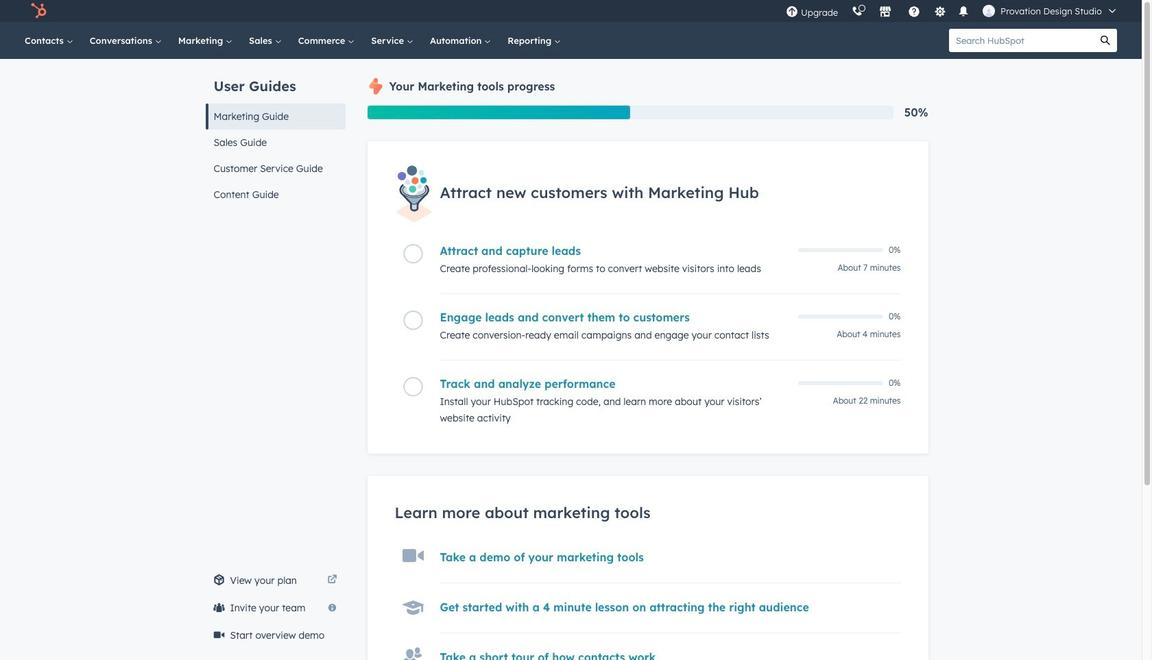 Task type: locate. For each thing, give the bounding box(es) containing it.
menu
[[779, 0, 1126, 22]]

link opens in a new window image
[[328, 573, 337, 589], [328, 576, 337, 586]]

progress bar
[[367, 106, 630, 119]]

Search HubSpot search field
[[949, 29, 1094, 52]]

james peterson image
[[983, 5, 995, 17]]



Task type: vqa. For each thing, say whether or not it's contained in the screenshot.
all corresponding to Expand
no



Task type: describe. For each thing, give the bounding box(es) containing it.
user guides element
[[205, 59, 345, 208]]

1 link opens in a new window image from the top
[[328, 573, 337, 589]]

2 link opens in a new window image from the top
[[328, 576, 337, 586]]

marketplaces image
[[879, 6, 892, 19]]



